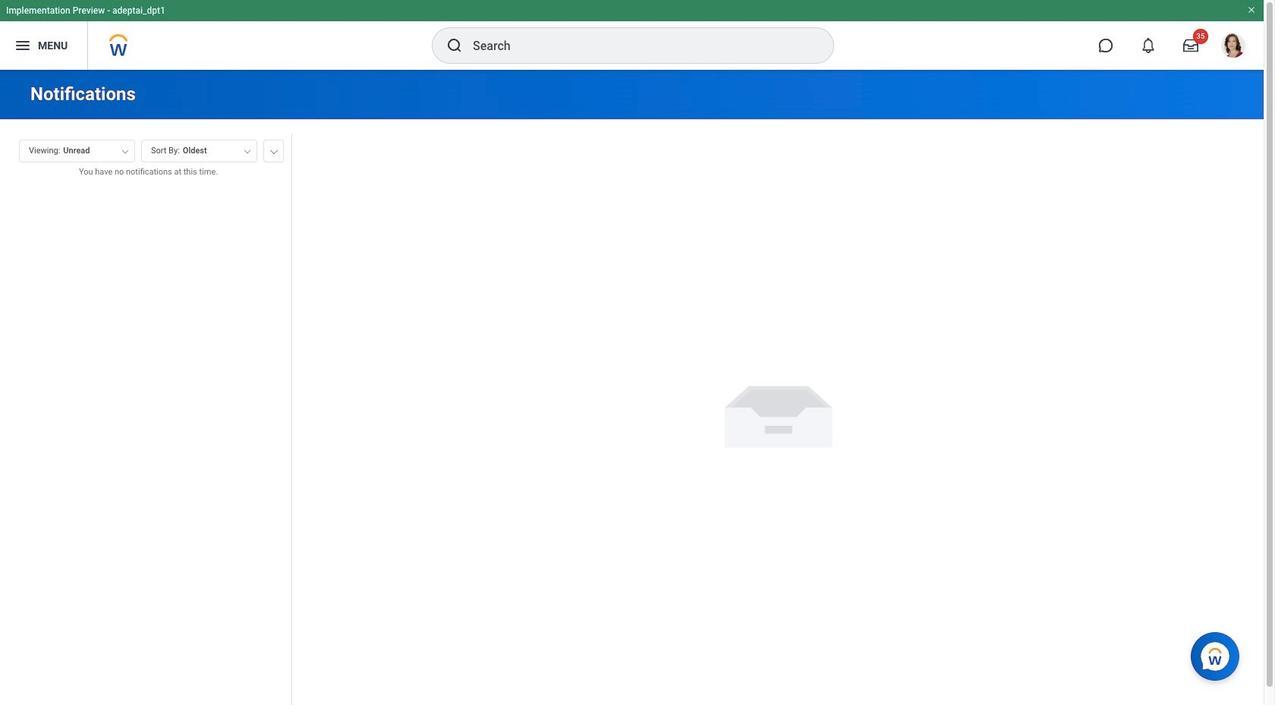 Task type: vqa. For each thing, say whether or not it's contained in the screenshot.
"Supervisory Organization" 'popup button' on the top of the page
no



Task type: locate. For each thing, give the bounding box(es) containing it.
inbox items list box
[[0, 190, 292, 705]]

justify image
[[14, 36, 32, 55]]

reading pane region
[[292, 120, 1264, 705]]

banner
[[0, 0, 1264, 70]]

more image
[[270, 147, 279, 154]]

profile logan mcneil image
[[1222, 33, 1246, 61]]

tab panel
[[0, 133, 292, 705]]

Search Workday  search field
[[473, 29, 803, 62]]

main content
[[0, 70, 1264, 705]]



Task type: describe. For each thing, give the bounding box(es) containing it.
close environment banner image
[[1248, 5, 1257, 14]]

inbox large image
[[1184, 38, 1199, 53]]

notifications large image
[[1141, 38, 1157, 53]]

search image
[[446, 36, 464, 55]]



